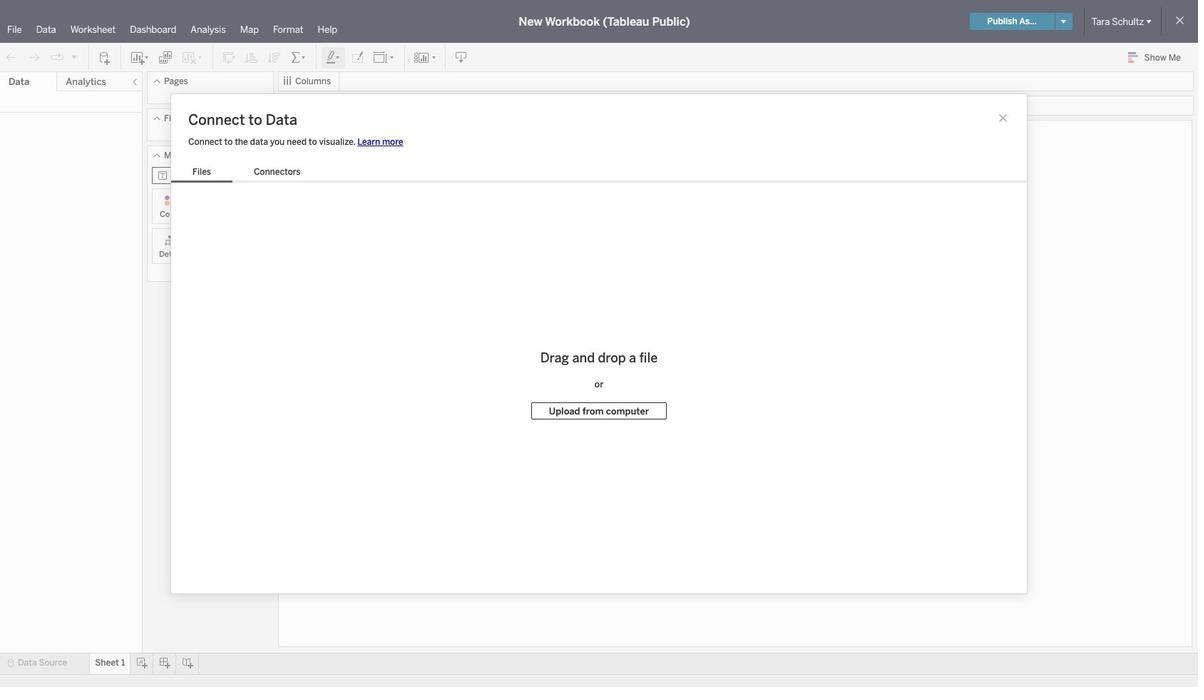 Task type: vqa. For each thing, say whether or not it's contained in the screenshot.
"Duplicate" icon
yes



Task type: locate. For each thing, give the bounding box(es) containing it.
format workbook image
[[350, 50, 365, 65]]

highlight image
[[325, 50, 342, 65]]

download image
[[455, 50, 469, 65]]

new data source image
[[98, 50, 112, 65]]

list box
[[171, 164, 322, 182]]

sort ascending image
[[245, 50, 259, 65]]

new worksheet image
[[130, 50, 150, 65]]

undo image
[[4, 50, 19, 65]]

duplicate image
[[158, 50, 173, 65]]

fit image
[[373, 50, 396, 65]]

show/hide cards image
[[414, 50, 437, 65]]



Task type: describe. For each thing, give the bounding box(es) containing it.
collapse image
[[131, 78, 139, 86]]

swap rows and columns image
[[222, 50, 236, 65]]

replay animation image
[[70, 52, 78, 61]]

sort descending image
[[268, 50, 282, 65]]

clear sheet image
[[181, 50, 204, 65]]

totals image
[[290, 50, 308, 65]]

replay animation image
[[50, 50, 64, 65]]

redo image
[[27, 50, 41, 65]]



